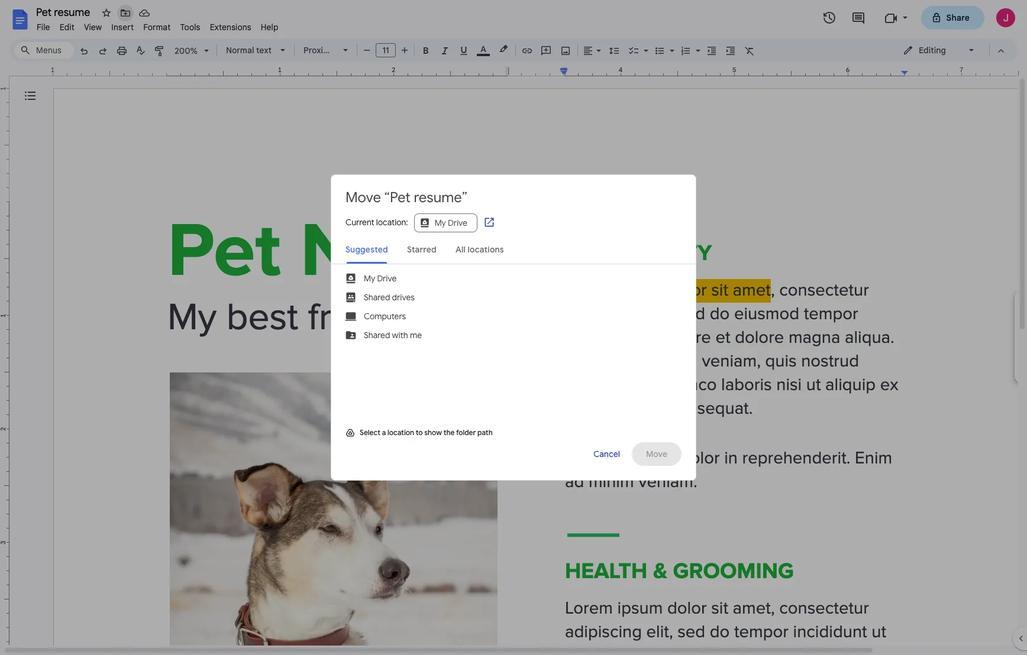 Task type: locate. For each thing, give the bounding box(es) containing it.
menu bar
[[32, 15, 283, 35]]

list
[[1015, 291, 1028, 384]]

search the menus (option+/) toolbar
[[14, 39, 73, 62]]

application
[[0, 0, 1028, 656]]

Star checkbox
[[98, 5, 115, 21]]



Task type: describe. For each thing, give the bounding box(es) containing it.
right margin image
[[902, 67, 1019, 76]]

top margin image
[[0, 89, 9, 205]]

left margin image
[[53, 67, 170, 76]]

menu bar banner
[[0, 0, 1028, 656]]

Rename text field
[[32, 5, 97, 19]]

menu bar inside menu bar banner
[[32, 15, 283, 35]]

main toolbar
[[73, 0, 760, 459]]

share. private to only me. image
[[932, 12, 942, 23]]



Task type: vqa. For each thing, say whether or not it's contained in the screenshot.
Share. Private to only me. IMAGE
yes



